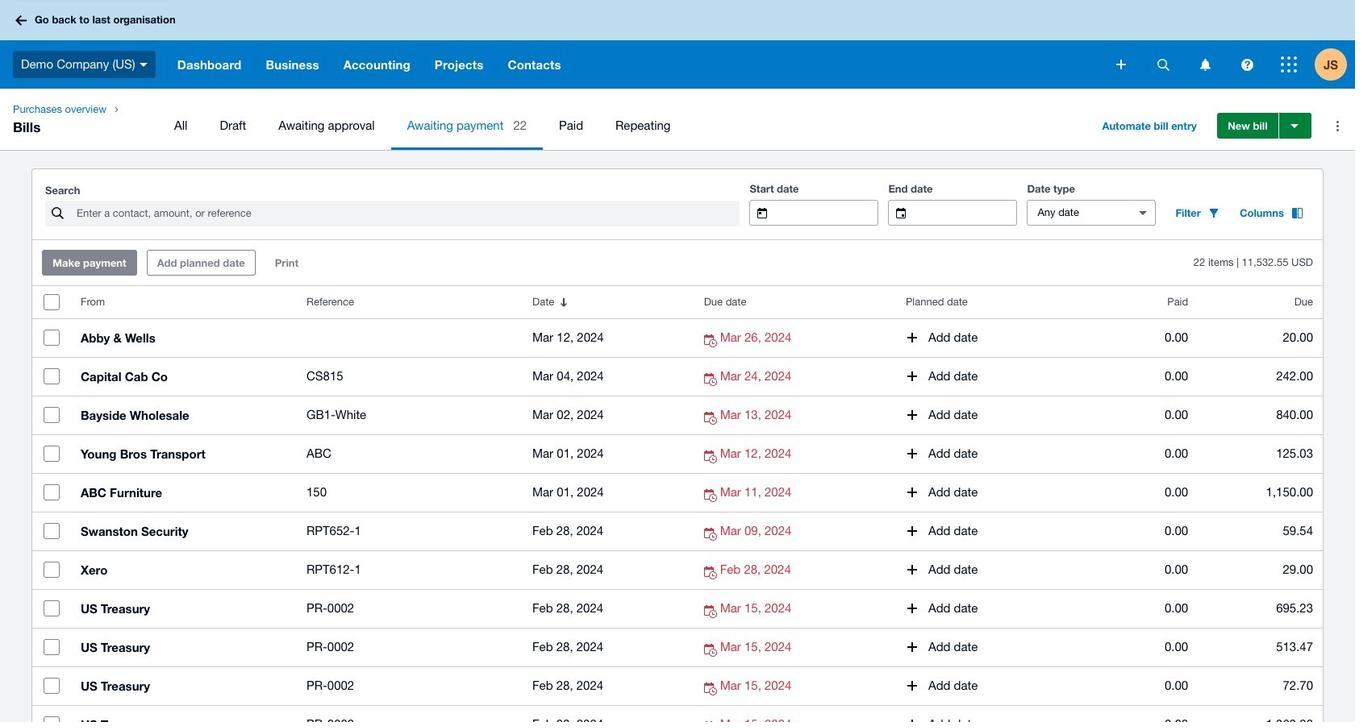 Task type: locate. For each thing, give the bounding box(es) containing it.
1 horizontal spatial svg image
[[1117, 60, 1126, 69]]

7 overdue icon image from the top
[[704, 567, 720, 580]]

svg image
[[15, 15, 27, 25], [1281, 56, 1297, 73], [1157, 58, 1169, 71], [1200, 58, 1211, 71], [1241, 58, 1253, 71]]

banner
[[0, 0, 1355, 89]]

navigation
[[0, 89, 1355, 150]]

overdue icon image
[[704, 335, 720, 348], [704, 374, 720, 386], [704, 412, 720, 425], [704, 451, 720, 464], [704, 490, 720, 503], [704, 528, 720, 541], [704, 567, 720, 580], [704, 606, 720, 619], [704, 645, 720, 657], [704, 683, 720, 696]]

None field
[[780, 201, 878, 225], [919, 201, 1017, 225], [1028, 201, 1126, 225], [780, 201, 878, 225], [919, 201, 1017, 225], [1028, 201, 1126, 225]]

Enter a contact, amount, or reference field
[[75, 202, 740, 226]]

list of all the bills element
[[32, 286, 1323, 723]]

svg image
[[1117, 60, 1126, 69], [139, 63, 147, 67]]

10 overdue icon image from the top
[[704, 683, 720, 696]]

9 overdue icon image from the top
[[704, 645, 720, 657]]

5 overdue icon image from the top
[[704, 490, 720, 503]]

8 overdue icon image from the top
[[704, 606, 720, 619]]

menu
[[158, 102, 1080, 150]]



Task type: vqa. For each thing, say whether or not it's contained in the screenshot.
field
yes



Task type: describe. For each thing, give the bounding box(es) containing it.
1 overdue icon image from the top
[[704, 335, 720, 348]]

overflow menu image
[[1322, 110, 1354, 142]]

6 overdue icon image from the top
[[704, 528, 720, 541]]

2 overdue icon image from the top
[[704, 374, 720, 386]]

3 overdue icon image from the top
[[704, 412, 720, 425]]

4 overdue icon image from the top
[[704, 451, 720, 464]]

0 horizontal spatial svg image
[[139, 63, 147, 67]]



